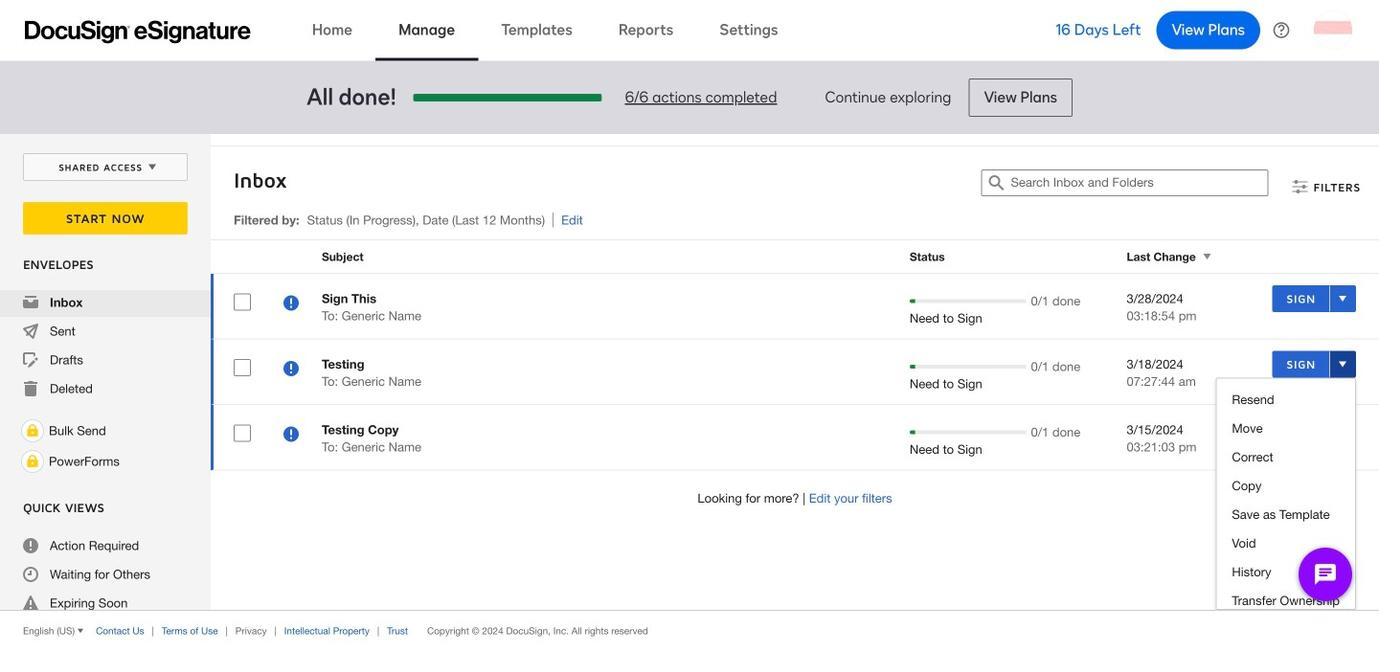 Task type: describe. For each thing, give the bounding box(es) containing it.
sent image
[[23, 324, 38, 339]]

your uploaded profile image image
[[1314, 11, 1353, 49]]

secondary navigation region
[[0, 134, 1380, 651]]

action required image
[[23, 538, 38, 554]]

lock image
[[21, 420, 44, 443]]

lock image
[[21, 450, 44, 473]]



Task type: vqa. For each thing, say whether or not it's contained in the screenshot.
Docusign Esignature Image
yes



Task type: locate. For each thing, give the bounding box(es) containing it.
2 need to sign image from the top
[[284, 427, 299, 445]]

need to sign image down need to sign image
[[284, 427, 299, 445]]

alert image
[[23, 596, 38, 611]]

need to sign image
[[284, 296, 299, 314], [284, 427, 299, 445]]

clock image
[[23, 567, 38, 583]]

inbox image
[[23, 295, 38, 310]]

need to sign image
[[284, 361, 299, 379]]

more info region
[[0, 610, 1380, 651]]

need to sign image up need to sign image
[[284, 296, 299, 314]]

0 vertical spatial need to sign image
[[284, 296, 299, 314]]

draft image
[[23, 353, 38, 368]]

Search Inbox and Folders text field
[[1011, 171, 1268, 195]]

trash image
[[23, 381, 38, 397]]

docusign esignature image
[[25, 21, 251, 44]]

menu
[[1217, 386, 1356, 651]]

1 need to sign image from the top
[[284, 296, 299, 314]]

1 vertical spatial need to sign image
[[284, 427, 299, 445]]



